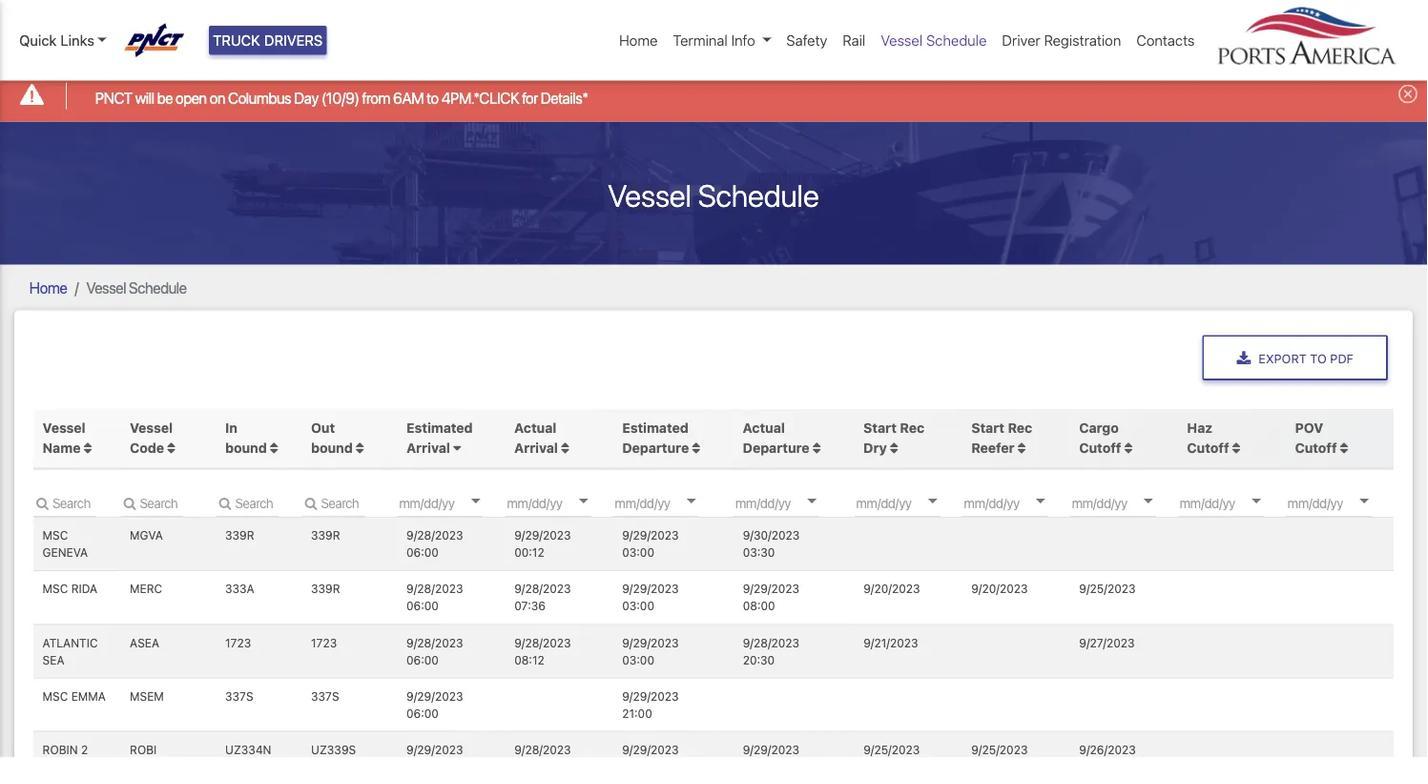 Task type: describe. For each thing, give the bounding box(es) containing it.
1 horizontal spatial home link
[[612, 22, 666, 59]]

on
[[210, 89, 225, 107]]

9/29/2023 08:00
[[743, 583, 800, 613]]

06:00 for 08:12
[[407, 654, 439, 667]]

2 337s from the left
[[311, 690, 339, 703]]

rec for start rec dry
[[900, 421, 925, 436]]

9/29/2023 06:00
[[407, 690, 463, 721]]

vessel code
[[130, 421, 173, 456]]

1 vertical spatial home
[[30, 279, 67, 297]]

geneva
[[43, 546, 88, 560]]

msc geneva
[[43, 529, 88, 560]]

03:00 for 9/28/2023 08:12
[[623, 654, 655, 667]]

1 337s from the left
[[225, 690, 253, 703]]

out
[[311, 421, 335, 436]]

1 horizontal spatial vessel schedule
[[608, 177, 820, 213]]

close image
[[1399, 84, 1418, 103]]

2 vertical spatial schedule
[[129, 279, 187, 297]]

departure for actual
[[743, 441, 810, 456]]

1 mm/dd/yy field from the left
[[613, 489, 728, 517]]

rida
[[71, 583, 97, 596]]

emma
[[71, 690, 106, 703]]

estimated arrival
[[407, 421, 473, 456]]

departure for estimated
[[623, 441, 689, 456]]

9/26/2023
[[1080, 744, 1137, 757]]

quick
[[19, 32, 57, 49]]

quick links
[[19, 32, 94, 49]]

2 horizontal spatial 9/25/2023
[[1080, 583, 1136, 596]]

driver registration link
[[995, 22, 1129, 59]]

21:00
[[623, 707, 653, 721]]

9/29/2023 03:00 for 9/28/2023 08:12
[[623, 637, 679, 667]]

drivers
[[264, 32, 323, 49]]

06:00 for 00:12
[[407, 546, 439, 560]]

robin 2
[[43, 744, 88, 757]]

339r for 339r
[[311, 529, 340, 543]]

2 1723 from the left
[[311, 637, 337, 650]]

1 1723 from the left
[[225, 637, 251, 650]]

2 open calendar image from the left
[[928, 499, 938, 504]]

08:00
[[743, 600, 776, 613]]

contacts link
[[1129, 22, 1203, 59]]

driver registration
[[1003, 32, 1122, 49]]

3 open calendar image from the left
[[1360, 499, 1370, 504]]

open
[[176, 89, 207, 107]]

actual departure
[[743, 421, 810, 456]]

mm/dd/yy field for first open calendar image from the right
[[1287, 489, 1401, 517]]

rail
[[843, 32, 866, 49]]

start rec dry
[[864, 421, 925, 456]]

2 open calendar image from the left
[[1252, 499, 1262, 504]]

truck drivers
[[213, 32, 323, 49]]

0 vertical spatial vessel schedule
[[881, 32, 987, 49]]

00:12
[[515, 546, 545, 560]]

estimated departure
[[623, 421, 689, 456]]

dry
[[864, 441, 887, 456]]

03:00 for 9/28/2023 07:36
[[623, 600, 655, 613]]

(10/9)
[[322, 89, 359, 107]]

rail link
[[835, 22, 874, 59]]

safety
[[787, 32, 828, 49]]

9/29/2023 00:12
[[515, 529, 571, 560]]

1 open calendar image from the left
[[808, 499, 817, 504]]

uz339s
[[311, 744, 356, 757]]

asea
[[130, 637, 159, 650]]

9/21/2023
[[864, 637, 919, 650]]

actual for actual departure
[[743, 421, 785, 436]]

cargo
[[1080, 421, 1119, 436]]

to
[[1311, 351, 1328, 365]]

08:12
[[515, 654, 545, 667]]

mm/dd/yy field for 2nd open calendar icon from the left
[[855, 489, 969, 517]]

actual arrival
[[515, 421, 558, 456]]

07:36
[[515, 600, 546, 613]]

quick links link
[[19, 30, 107, 51]]

1 open calendar image from the left
[[1036, 499, 1046, 504]]

atlantic
[[43, 637, 98, 650]]

rec for start rec reefer
[[1008, 421, 1033, 436]]

vessel schedule link
[[874, 22, 995, 59]]

export
[[1259, 351, 1307, 365]]

cutoff for pov
[[1296, 441, 1338, 456]]

export to pdf
[[1259, 351, 1354, 365]]

estimated for departure
[[623, 421, 689, 436]]

from
[[362, 89, 390, 107]]

9/29/2023 21:00
[[623, 690, 679, 721]]

0 horizontal spatial 9/25/2023
[[864, 744, 920, 757]]

9/28/2023 06:00 for 08:12
[[407, 637, 463, 667]]

driver
[[1003, 32, 1041, 49]]

msc emma
[[43, 690, 106, 703]]

vessel name
[[43, 421, 86, 456]]

2 vertical spatial vessel schedule
[[87, 279, 187, 297]]

in
[[225, 421, 238, 436]]

pnct
[[95, 89, 133, 107]]

details*
[[541, 89, 589, 107]]

9/30/2023
[[743, 529, 800, 543]]

9/28/2023 20:30
[[743, 637, 800, 667]]

2 9/20/2023 from the left
[[972, 583, 1029, 596]]

terminal info
[[673, 32, 756, 49]]



Task type: locate. For each thing, give the bounding box(es) containing it.
0 vertical spatial schedule
[[927, 32, 987, 49]]

actual
[[515, 421, 557, 436], [743, 421, 785, 436]]

5 mm/dd/yy field from the left
[[1071, 489, 1185, 517]]

start inside start rec dry
[[864, 421, 897, 436]]

9/28/2023 07:36
[[515, 583, 571, 613]]

estimated inside estimated departure
[[623, 421, 689, 436]]

msc for msc emma
[[43, 690, 68, 703]]

mm/dd/yy field down estimated departure
[[613, 489, 728, 517]]

departure
[[623, 441, 689, 456], [743, 441, 810, 456]]

9/29/2023 03:00 for 9/28/2023 07:36
[[623, 583, 679, 613]]

1 rec from the left
[[900, 421, 925, 436]]

1 vertical spatial 9/28/2023 06:00
[[407, 583, 463, 613]]

start
[[864, 421, 897, 436], [972, 421, 1005, 436]]

1 horizontal spatial start
[[972, 421, 1005, 436]]

cutoff down haz at right bottom
[[1188, 441, 1230, 456]]

1 9/29/2023 03:00 from the top
[[623, 529, 679, 560]]

haz
[[1188, 421, 1213, 436]]

mm/dd/yy field for third open calendar icon from left
[[1071, 489, 1185, 517]]

0 vertical spatial home link
[[612, 22, 666, 59]]

1 vertical spatial 03:00
[[623, 600, 655, 613]]

2 mm/dd/yy field from the left
[[734, 489, 849, 517]]

home inside home link
[[619, 32, 658, 49]]

2 start from the left
[[972, 421, 1005, 436]]

cargo cutoff
[[1080, 421, 1122, 456]]

mm/dd/yy field up "9/30/2023"
[[734, 489, 849, 517]]

1 cutoff from the left
[[1080, 441, 1122, 456]]

1 estimated from the left
[[407, 421, 473, 436]]

day
[[294, 89, 319, 107]]

1 9/28/2023 06:00 from the top
[[407, 529, 463, 560]]

2 bound from the left
[[311, 441, 353, 456]]

out bound
[[311, 421, 356, 456]]

9/29/2023 03:00 for 9/29/2023 00:12
[[623, 529, 679, 560]]

mm/dd/yy field for first open calendar image from the left
[[963, 489, 1077, 517]]

2 arrival from the left
[[515, 441, 558, 456]]

0 horizontal spatial home link
[[30, 279, 67, 297]]

mm/dd/yy field for second open calendar image from left
[[1179, 489, 1293, 517]]

2 9/28/2023 06:00 from the top
[[407, 583, 463, 613]]

haz cutoff
[[1188, 421, 1230, 456]]

0 horizontal spatial schedule
[[129, 279, 187, 297]]

1 horizontal spatial estimated
[[623, 421, 689, 436]]

0 horizontal spatial estimated
[[407, 421, 473, 436]]

pnct will be open on columbus day (10/9) from 6am to 4pm.*click for details* link
[[95, 86, 589, 109]]

msc left "rida"
[[43, 583, 68, 596]]

9/29/2023
[[515, 529, 571, 543], [623, 529, 679, 543], [623, 583, 679, 596], [743, 583, 800, 596], [623, 637, 679, 650], [407, 690, 463, 703], [623, 690, 679, 703], [407, 744, 463, 757], [623, 744, 679, 757], [743, 744, 800, 757]]

06:00 inside 9/29/2023 06:00
[[407, 707, 439, 721]]

open calendar image
[[1036, 499, 1046, 504], [1252, 499, 1262, 504], [1360, 499, 1370, 504]]

1 vertical spatial 9/29/2023 03:00
[[623, 583, 679, 613]]

1723
[[225, 637, 251, 650], [311, 637, 337, 650]]

2 horizontal spatial vessel schedule
[[881, 32, 987, 49]]

1 vertical spatial home link
[[30, 279, 67, 297]]

2 horizontal spatial schedule
[[927, 32, 987, 49]]

2 vertical spatial 9/28/2023 06:00
[[407, 637, 463, 667]]

cutoff for haz
[[1188, 441, 1230, 456]]

0 horizontal spatial arrival
[[407, 441, 450, 456]]

2 vertical spatial 03:00
[[623, 654, 655, 667]]

code
[[130, 441, 164, 456]]

mm/dd/yy field down the 'pov cutoff' in the bottom of the page
[[1287, 489, 1401, 517]]

bound down in
[[225, 441, 267, 456]]

mm/dd/yy field down 'reefer'
[[963, 489, 1077, 517]]

1 vertical spatial vessel schedule
[[608, 177, 820, 213]]

terminal
[[673, 32, 728, 49]]

robin
[[43, 744, 78, 757]]

msc inside msc geneva
[[43, 529, 68, 543]]

1 horizontal spatial open calendar image
[[928, 499, 938, 504]]

6 mm/dd/yy field from the left
[[1179, 489, 1293, 517]]

safety link
[[779, 22, 835, 59]]

bound inside in bound
[[225, 441, 267, 456]]

actual for actual arrival
[[515, 421, 557, 436]]

truck drivers link
[[209, 26, 327, 55]]

20:30
[[743, 654, 775, 667]]

estimated for arrival
[[407, 421, 473, 436]]

rec left start rec reefer
[[900, 421, 925, 436]]

0 horizontal spatial home
[[30, 279, 67, 297]]

1 horizontal spatial bound
[[311, 441, 353, 456]]

9/28/2023 06:00
[[407, 529, 463, 560], [407, 583, 463, 613], [407, 637, 463, 667]]

4 mm/dd/yy field from the left
[[963, 489, 1077, 517]]

msc left emma
[[43, 690, 68, 703]]

333a
[[225, 583, 255, 596]]

2 03:00 from the top
[[623, 600, 655, 613]]

terminal info link
[[666, 22, 779, 59]]

1 horizontal spatial departure
[[743, 441, 810, 456]]

actual inside actual departure
[[743, 421, 785, 436]]

1 horizontal spatial home
[[619, 32, 658, 49]]

1 horizontal spatial 9/20/2023
[[972, 583, 1029, 596]]

2 vertical spatial 9/29/2023 03:00
[[623, 637, 679, 667]]

1 horizontal spatial open calendar image
[[1252, 499, 1262, 504]]

0 horizontal spatial cutoff
[[1080, 441, 1122, 456]]

info
[[732, 32, 756, 49]]

rec inside start rec dry
[[900, 421, 925, 436]]

1 9/20/2023 from the left
[[864, 583, 921, 596]]

9/27/2023
[[1080, 637, 1135, 650]]

1 horizontal spatial 1723
[[311, 637, 337, 650]]

pnct will be open on columbus day (10/9) from 6am to 4pm.*click for details*
[[95, 89, 589, 107]]

columbus
[[228, 89, 291, 107]]

2 vertical spatial msc
[[43, 690, 68, 703]]

estimated
[[407, 421, 473, 436], [623, 421, 689, 436]]

0 horizontal spatial start
[[864, 421, 897, 436]]

0 horizontal spatial 1723
[[225, 637, 251, 650]]

cutoff for cargo
[[1080, 441, 1122, 456]]

9/30/2023 03:30
[[743, 529, 800, 560]]

cutoff down pov on the bottom of the page
[[1296, 441, 1338, 456]]

9/28/2023
[[407, 529, 463, 543], [407, 583, 463, 596], [515, 583, 571, 596], [407, 637, 463, 650], [515, 637, 571, 650], [743, 637, 800, 650], [515, 744, 571, 757]]

9/28/2023 06:00 for 07:36
[[407, 583, 463, 613]]

0 vertical spatial 9/28/2023 06:00
[[407, 529, 463, 560]]

mm/dd/yy field down haz cutoff
[[1179, 489, 1293, 517]]

mm/dd/yy field for first open calendar icon from left
[[734, 489, 849, 517]]

4 06:00 from the top
[[407, 707, 439, 721]]

3 9/29/2023 03:00 from the top
[[623, 637, 679, 667]]

name
[[43, 441, 81, 456]]

337s up uz339s
[[311, 690, 339, 703]]

mm/dd/yy field down dry
[[855, 489, 969, 517]]

arrival inside estimated arrival
[[407, 441, 450, 456]]

03:00 for 9/29/2023 00:12
[[623, 546, 655, 560]]

reefer
[[972, 441, 1015, 456]]

1 actual from the left
[[515, 421, 557, 436]]

arrival for estimated arrival
[[407, 441, 450, 456]]

3 msc from the top
[[43, 690, 68, 703]]

3 03:00 from the top
[[623, 654, 655, 667]]

0 horizontal spatial 337s
[[225, 690, 253, 703]]

2 horizontal spatial open calendar image
[[1360, 499, 1370, 504]]

337s up the uz334n
[[225, 690, 253, 703]]

pov cutoff
[[1296, 421, 1338, 456]]

for
[[523, 89, 538, 107]]

1 horizontal spatial cutoff
[[1188, 441, 1230, 456]]

9/28/2023 08:12
[[515, 637, 571, 667]]

3 06:00 from the top
[[407, 654, 439, 667]]

mm/dd/yy field
[[613, 489, 728, 517], [734, 489, 849, 517], [855, 489, 969, 517], [963, 489, 1077, 517], [1071, 489, 1185, 517], [1179, 489, 1293, 517], [1287, 489, 1401, 517]]

atlantic sea
[[43, 637, 98, 667]]

msc up geneva
[[43, 529, 68, 543]]

schedule inside vessel schedule link
[[927, 32, 987, 49]]

start for reefer
[[972, 421, 1005, 436]]

merc
[[130, 583, 162, 596]]

339r for 333a
[[311, 583, 340, 596]]

03:30
[[743, 546, 775, 560]]

registration
[[1045, 32, 1122, 49]]

1 start from the left
[[864, 421, 897, 436]]

bound down out
[[311, 441, 353, 456]]

be
[[157, 89, 173, 107]]

0 horizontal spatial open calendar image
[[808, 499, 817, 504]]

will
[[135, 89, 155, 107]]

1 bound from the left
[[225, 441, 267, 456]]

contacts
[[1137, 32, 1195, 49]]

1 horizontal spatial rec
[[1008, 421, 1033, 436]]

2 msc from the top
[[43, 583, 68, 596]]

2
[[81, 744, 88, 757]]

bound inside the out bound
[[311, 441, 353, 456]]

rec
[[900, 421, 925, 436], [1008, 421, 1033, 436]]

links
[[60, 32, 94, 49]]

9/20/2023
[[864, 583, 921, 596], [972, 583, 1029, 596]]

start rec reefer
[[972, 421, 1033, 456]]

start inside start rec reefer
[[972, 421, 1005, 436]]

start up 'reefer'
[[972, 421, 1005, 436]]

7 mm/dd/yy field from the left
[[1287, 489, 1401, 517]]

None field
[[33, 489, 96, 517], [121, 489, 184, 517], [216, 489, 279, 517], [302, 489, 365, 517], [33, 489, 96, 517], [121, 489, 184, 517], [216, 489, 279, 517], [302, 489, 365, 517]]

1 arrival from the left
[[407, 441, 450, 456]]

1 horizontal spatial 9/25/2023
[[972, 744, 1028, 757]]

pov
[[1296, 421, 1324, 436]]

export to pdf link
[[1203, 336, 1389, 381]]

truck
[[213, 32, 260, 49]]

bound
[[225, 441, 267, 456], [311, 441, 353, 456]]

msc rida
[[43, 583, 97, 596]]

msc for msc rida
[[43, 583, 68, 596]]

msc for msc geneva
[[43, 529, 68, 543]]

uz334n
[[225, 744, 272, 757]]

9/25/2023
[[1080, 583, 1136, 596], [864, 744, 920, 757], [972, 744, 1028, 757]]

0 horizontal spatial rec
[[900, 421, 925, 436]]

0 horizontal spatial departure
[[623, 441, 689, 456]]

2 estimated from the left
[[623, 421, 689, 436]]

pnct will be open on columbus day (10/9) from 6am to 4pm.*click for details* alert
[[0, 70, 1428, 122]]

arrival
[[407, 441, 450, 456], [515, 441, 558, 456]]

2 rec from the left
[[1008, 421, 1033, 436]]

actual inside actual arrival
[[515, 421, 557, 436]]

0 vertical spatial home
[[619, 32, 658, 49]]

start for dry
[[864, 421, 897, 436]]

msem
[[130, 690, 164, 703]]

1 horizontal spatial schedule
[[698, 177, 820, 213]]

2 06:00 from the top
[[407, 600, 439, 613]]

1 msc from the top
[[43, 529, 68, 543]]

4pm.*click
[[442, 89, 520, 107]]

2 horizontal spatial open calendar image
[[1144, 499, 1154, 504]]

9/28/2023 06:00 for 00:12
[[407, 529, 463, 560]]

mm/dd/yy field down cargo cutoff
[[1071, 489, 1185, 517]]

0 vertical spatial 03:00
[[623, 546, 655, 560]]

3 cutoff from the left
[[1296, 441, 1338, 456]]

arrival for actual arrival
[[515, 441, 558, 456]]

1 vertical spatial msc
[[43, 583, 68, 596]]

3 9/28/2023 06:00 from the top
[[407, 637, 463, 667]]

to
[[427, 89, 439, 107]]

mgva
[[130, 529, 163, 543]]

9/29/2023 03:00
[[623, 529, 679, 560], [623, 583, 679, 613], [623, 637, 679, 667]]

start up dry
[[864, 421, 897, 436]]

06:00 for 07:36
[[407, 600, 439, 613]]

03:00
[[623, 546, 655, 560], [623, 600, 655, 613], [623, 654, 655, 667]]

1 vertical spatial schedule
[[698, 177, 820, 213]]

rec up 'reefer'
[[1008, 421, 1033, 436]]

1 horizontal spatial actual
[[743, 421, 785, 436]]

3 mm/dd/yy field from the left
[[855, 489, 969, 517]]

vessel schedule
[[881, 32, 987, 49], [608, 177, 820, 213], [87, 279, 187, 297]]

1 departure from the left
[[623, 441, 689, 456]]

3 open calendar image from the left
[[1144, 499, 1154, 504]]

6am
[[393, 89, 424, 107]]

0 horizontal spatial open calendar image
[[1036, 499, 1046, 504]]

0 horizontal spatial vessel schedule
[[87, 279, 187, 297]]

339r
[[225, 529, 254, 543], [311, 529, 340, 543], [311, 583, 340, 596]]

0 horizontal spatial bound
[[225, 441, 267, 456]]

pdf
[[1331, 351, 1354, 365]]

2 cutoff from the left
[[1188, 441, 1230, 456]]

0 horizontal spatial actual
[[515, 421, 557, 436]]

schedule
[[927, 32, 987, 49], [698, 177, 820, 213], [129, 279, 187, 297]]

0 vertical spatial msc
[[43, 529, 68, 543]]

1 horizontal spatial arrival
[[515, 441, 558, 456]]

2 actual from the left
[[743, 421, 785, 436]]

2 departure from the left
[[743, 441, 810, 456]]

download image
[[1238, 351, 1252, 366]]

2 9/29/2023 03:00 from the top
[[623, 583, 679, 613]]

vessel
[[881, 32, 923, 49], [608, 177, 692, 213], [87, 279, 126, 297], [43, 421, 86, 436], [130, 421, 173, 436]]

in bound
[[225, 421, 270, 456]]

bound for in
[[225, 441, 267, 456]]

cutoff down cargo
[[1080, 441, 1122, 456]]

open calendar image
[[808, 499, 817, 504], [928, 499, 938, 504], [1144, 499, 1154, 504]]

06:00
[[407, 546, 439, 560], [407, 600, 439, 613], [407, 654, 439, 667], [407, 707, 439, 721]]

rec inside start rec reefer
[[1008, 421, 1033, 436]]

1 horizontal spatial 337s
[[311, 690, 339, 703]]

bound for out
[[311, 441, 353, 456]]

robi
[[130, 744, 157, 757]]

2 horizontal spatial cutoff
[[1296, 441, 1338, 456]]

0 vertical spatial 9/29/2023 03:00
[[623, 529, 679, 560]]

1 06:00 from the top
[[407, 546, 439, 560]]

337s
[[225, 690, 253, 703], [311, 690, 339, 703]]

1 03:00 from the top
[[623, 546, 655, 560]]

0 horizontal spatial 9/20/2023
[[864, 583, 921, 596]]



Task type: vqa. For each thing, say whether or not it's contained in the screenshot.
Start Rec Dry's Rec
yes



